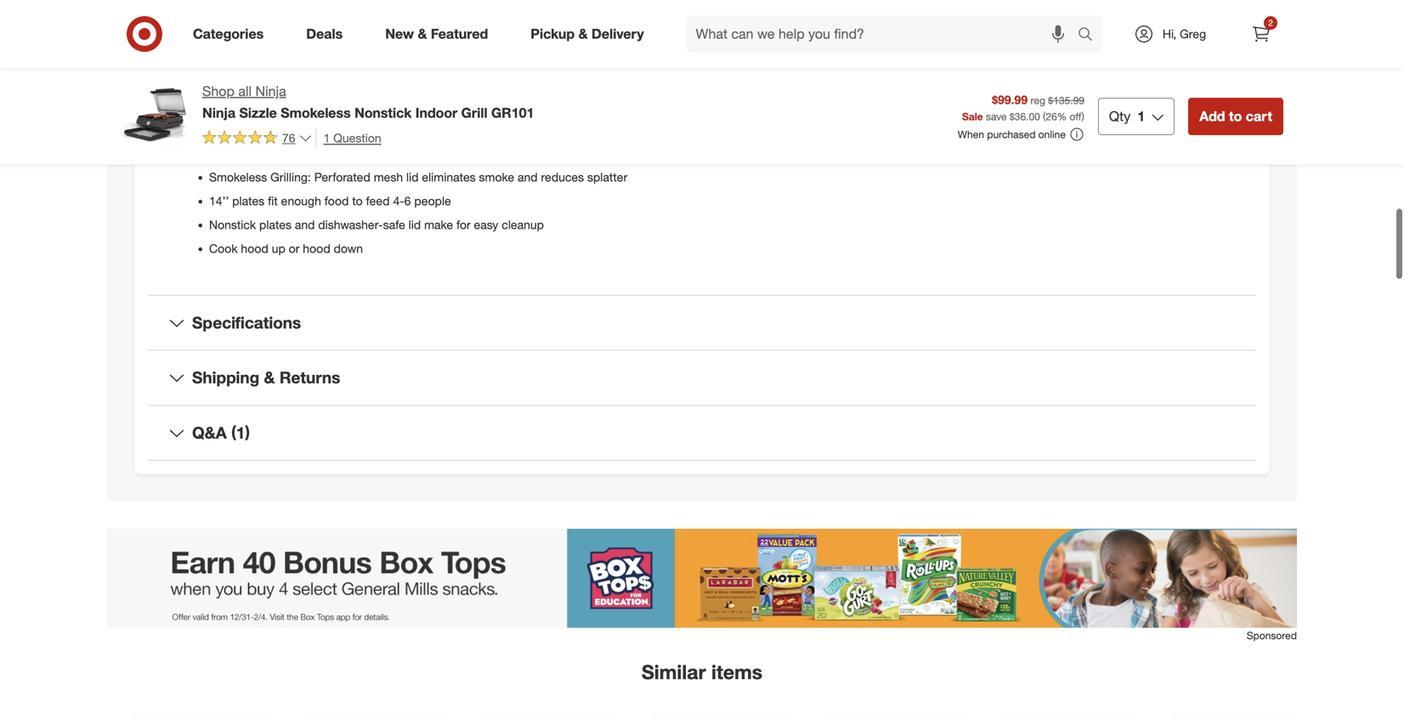 Task type: locate. For each thing, give the bounding box(es) containing it.
0 vertical spatial to-
[[924, 126, 939, 141]]

hood
[[241, 241, 269, 256], [303, 241, 330, 256]]

0 horizontal spatial to-
[[273, 146, 288, 161]]

lid right safe
[[409, 217, 421, 232]]

plates
[[384, 98, 416, 113], [232, 194, 265, 209], [259, 217, 292, 232]]

0 horizontal spatial edge
[[288, 146, 315, 161]]

1 hood from the left
[[241, 241, 269, 256]]

0 horizontal spatial heat
[[445, 122, 468, 137]]

up up online
[[1045, 109, 1059, 124]]

marks
[[795, 126, 827, 141]]

& inside 'link'
[[579, 26, 588, 42]]

search button
[[1070, 15, 1111, 56]]

the down description
[[762, 92, 778, 107]]

smokeless up of
[[281, 104, 351, 121]]

interchangeable grill and griddle plates
[[209, 98, 416, 113]]

sizzle™,
[[812, 92, 853, 107]]

2 link
[[1243, 15, 1280, 53]]

ninja up reach
[[202, 104, 236, 121]]

0 vertical spatial plates
[[384, 98, 416, 113]]

every
[[510, 146, 539, 161]]

26
[[1046, 110, 1057, 123]]

0 horizontal spatial hood
[[241, 241, 269, 256]]

interchangeable
[[209, 98, 295, 113]]

details button
[[148, 6, 1256, 60]]

14'' plates fit enough food to feed 4-6 people
[[209, 194, 451, 209]]

high- inside description meet the ninja sizzle™, the compact cooking system that high-heat grills and griddles your favorite meals right from your countertop. reaching temps up to 500°f, achieve the perfect char-grilled marks with direct, edge-to-edge even heat.
[[1037, 92, 1064, 107]]

heating
[[318, 146, 358, 161]]

0 vertical spatial 1
[[1138, 108, 1145, 124]]

ninja for shop all ninja ninja sizzle smokeless nonstick indoor grill gr101
[[202, 104, 236, 121]]

for up perfectly
[[400, 122, 414, 137]]

high- down indoor
[[418, 122, 445, 137]]

1 horizontal spatial nonstick
[[355, 104, 412, 121]]

the up from
[[856, 92, 873, 107]]

up
[[1045, 109, 1059, 124], [334, 122, 348, 137], [272, 241, 285, 256]]

& for shipping
[[264, 368, 275, 387]]

description
[[731, 67, 806, 84]]

14''
[[209, 194, 229, 209]]

even, edge-to-edge heating for perfectly cooked dishes every time
[[209, 146, 565, 161]]

edge down 76
[[288, 146, 315, 161]]

pickup & delivery
[[531, 26, 644, 42]]

plates down fit
[[259, 217, 292, 232]]

0 horizontal spatial smokeless
[[209, 170, 267, 185]]

meet
[[731, 92, 758, 107]]

smoke
[[479, 170, 514, 185]]

right
[[809, 109, 833, 124]]

2 horizontal spatial ninja
[[782, 92, 809, 107]]

1 horizontal spatial smokeless
[[281, 104, 351, 121]]

0 vertical spatial nonstick
[[355, 104, 412, 121]]

easy
[[474, 217, 499, 232]]

for down question on the top left
[[361, 146, 375, 161]]

reduces
[[541, 170, 584, 185]]

0 horizontal spatial up
[[272, 241, 285, 256]]

to left 500°f
[[351, 122, 362, 137]]

2 horizontal spatial up
[[1045, 109, 1059, 124]]

for
[[400, 122, 414, 137], [361, 146, 375, 161], [456, 217, 471, 232]]

heat.
[[999, 126, 1025, 141]]

up right of
[[334, 122, 348, 137]]

plates for 14'' plates fit enough food to feed 4-6 people
[[232, 194, 265, 209]]

1 horizontal spatial heat
[[1064, 92, 1088, 107]]

for left easy
[[456, 217, 471, 232]]

grill
[[461, 104, 488, 121]]

2 horizontal spatial for
[[456, 217, 471, 232]]

make
[[424, 217, 453, 232]]

plates left fit
[[232, 194, 265, 209]]

0 horizontal spatial the
[[762, 92, 778, 107]]

1 horizontal spatial hood
[[303, 241, 330, 256]]

1 horizontal spatial 1
[[1138, 108, 1145, 124]]

2 horizontal spatial &
[[579, 26, 588, 42]]

qty
[[1109, 108, 1131, 124]]

question
[[333, 130, 381, 145]]

and right grill
[[321, 98, 341, 113]]

0 vertical spatial smokeless
[[281, 104, 351, 121]]

0 horizontal spatial for
[[361, 146, 375, 161]]

your up direct, at the right top of the page
[[864, 109, 887, 124]]

edge down sale
[[939, 126, 967, 141]]

items
[[711, 660, 763, 684]]

from
[[836, 109, 860, 124]]

$99.99
[[992, 92, 1028, 107]]

0 vertical spatial lid
[[406, 170, 419, 185]]

specifications button
[[148, 296, 1256, 350]]

reaching
[[955, 109, 1005, 124]]

to- inside description meet the ninja sizzle™, the compact cooking system that high-heat grills and griddles your favorite meals right from your countertop. reaching temps up to 500°f, achieve the perfect char-grilled marks with direct, edge-to-edge even heat.
[[924, 126, 939, 141]]

1 vertical spatial to-
[[273, 146, 288, 161]]

featured
[[431, 26, 488, 42]]

0 vertical spatial heat
[[1064, 92, 1088, 107]]

0 horizontal spatial high-
[[418, 122, 445, 137]]

& right new
[[418, 26, 427, 42]]

ninja inside description meet the ninja sizzle™, the compact cooking system that high-heat grills and griddles your favorite meals right from your countertop. reaching temps up to 500°f, achieve the perfect char-grilled marks with direct, edge-to-edge even heat.
[[782, 92, 809, 107]]

heat inside description meet the ninja sizzle™, the compact cooking system that high-heat grills and griddles your favorite meals right from your countertop. reaching temps up to 500°f, achieve the perfect char-grilled marks with direct, edge-to-edge even heat.
[[1064, 92, 1088, 107]]

feed
[[366, 194, 390, 209]]

ninja
[[255, 83, 286, 99], [782, 92, 809, 107], [202, 104, 236, 121]]

smokeless down even,
[[209, 170, 267, 185]]

0 vertical spatial for
[[400, 122, 414, 137]]

to inside description meet the ninja sizzle™, the compact cooking system that high-heat grills and griddles your favorite meals right from your countertop. reaching temps up to 500°f, achieve the perfect char-grilled marks with direct, edge-to-edge even heat.
[[1062, 109, 1072, 124]]

0 vertical spatial edge-
[[893, 126, 924, 141]]

and down enough
[[295, 217, 315, 232]]

1 question
[[324, 130, 381, 145]]

plates up 500°f
[[384, 98, 416, 113]]

1 horizontal spatial edge
[[939, 126, 967, 141]]

edge- down countertop.
[[893, 126, 924, 141]]

and down every
[[518, 170, 538, 185]]

to- down countertop.
[[924, 126, 939, 141]]

1 horizontal spatial the
[[856, 92, 873, 107]]

lid right mesh
[[406, 170, 419, 185]]

& for pickup
[[579, 26, 588, 42]]

image of ninja sizzle smokeless nonstick indoor grill gr101 image
[[121, 82, 189, 150]]

high- up 26
[[1037, 92, 1064, 107]]

nonstick up cook
[[209, 217, 256, 232]]

to right 'add'
[[1229, 108, 1242, 124]]

0 horizontal spatial edge-
[[241, 146, 273, 161]]

0 vertical spatial your
[[1189, 92, 1212, 107]]

and up qty 1
[[1119, 92, 1139, 107]]

edge
[[939, 126, 967, 141], [288, 146, 315, 161]]

1 vertical spatial high-
[[418, 122, 445, 137]]

& right the pickup
[[579, 26, 588, 42]]

categories link
[[179, 15, 285, 53]]

hood right cook
[[241, 241, 269, 256]]

1 horizontal spatial edge-
[[893, 126, 924, 141]]

0 horizontal spatial &
[[264, 368, 275, 387]]

1 right qty on the top right
[[1138, 108, 1145, 124]]

0 horizontal spatial your
[[864, 109, 887, 124]]

compact
[[876, 92, 923, 107]]

1 vertical spatial for
[[361, 146, 375, 161]]

time
[[542, 146, 565, 161]]

similar items region
[[107, 529, 1321, 720]]

pickup
[[531, 26, 575, 42]]

1 up heating
[[324, 130, 330, 145]]

0 horizontal spatial ninja
[[202, 104, 236, 121]]

& left returns at the left of the page
[[264, 368, 275, 387]]

to right 26
[[1062, 109, 1072, 124]]

add to cart button
[[1189, 98, 1284, 135]]

perfectly
[[379, 146, 426, 161]]

ninja up meals
[[782, 92, 809, 107]]

favorite
[[731, 109, 770, 124]]

dishwasher-
[[318, 217, 383, 232]]

1 vertical spatial nonstick
[[209, 217, 256, 232]]

cooked
[[429, 146, 469, 161]]

courant indoor smokeless grill with copper coat image
[[1171, 712, 1311, 720]]

heat down grill
[[445, 122, 468, 137]]

6
[[404, 194, 411, 209]]

ninja for description meet the ninja sizzle™, the compact cooking system that high-heat grills and griddles your favorite meals right from your countertop. reaching temps up to 500°f, achieve the perfect char-grilled marks with direct, edge-to-edge even heat.
[[782, 92, 809, 107]]

1 vertical spatial 1
[[324, 130, 330, 145]]

1 horizontal spatial to-
[[924, 126, 939, 141]]

fit
[[268, 194, 278, 209]]

reg
[[1031, 94, 1046, 107]]

0 horizontal spatial 1
[[324, 130, 330, 145]]

1 vertical spatial your
[[864, 109, 887, 124]]

1 horizontal spatial high-
[[1037, 92, 1064, 107]]

griddle
[[344, 98, 381, 113]]

nonstick up 500°f
[[355, 104, 412, 121]]

deals
[[306, 26, 343, 42]]

0 horizontal spatial nonstick
[[209, 217, 256, 232]]

0 vertical spatial high-
[[1037, 92, 1064, 107]]

& inside 'dropdown button'
[[264, 368, 275, 387]]

q&a (1) button
[[148, 406, 1256, 460]]

food
[[325, 194, 349, 209]]

1 vertical spatial edge-
[[241, 146, 273, 161]]

even,
[[209, 146, 238, 161]]

ninja up the sizzle
[[255, 83, 286, 99]]

heat up off
[[1064, 92, 1088, 107]]

when purchased online
[[958, 128, 1066, 141]]

1 horizontal spatial &
[[418, 26, 427, 42]]

splatter
[[587, 170, 628, 185]]

up left or
[[272, 241, 285, 256]]

1 vertical spatial plates
[[232, 194, 265, 209]]

2 vertical spatial plates
[[259, 217, 292, 232]]

temperatures
[[246, 122, 318, 137]]

pickup & delivery link
[[516, 15, 665, 53]]

highlights
[[192, 67, 258, 84]]

)
[[1082, 110, 1085, 123]]

the down griddles
[[1156, 109, 1173, 124]]

your up perfect
[[1189, 92, 1212, 107]]

your
[[1189, 92, 1212, 107], [864, 109, 887, 124]]

nonstick
[[355, 104, 412, 121], [209, 217, 256, 232]]

1 horizontal spatial for
[[400, 122, 414, 137]]

to- down 76
[[273, 146, 288, 161]]

to left feed
[[352, 194, 363, 209]]

0 vertical spatial edge
[[939, 126, 967, 141]]

grilled
[[759, 126, 791, 141]]

edge- right even,
[[241, 146, 273, 161]]

and inside description meet the ninja sizzle™, the compact cooking system that high-heat grills and griddles your favorite meals right from your countertop. reaching temps up to 500°f, achieve the perfect char-grilled marks with direct, edge-to-edge even heat.
[[1119, 92, 1139, 107]]

1 vertical spatial lid
[[409, 217, 421, 232]]

and
[[1119, 92, 1139, 107], [321, 98, 341, 113], [518, 170, 538, 185], [295, 217, 315, 232]]

$99.99 reg $135.99 sale save $ 36.00 ( 26 % off )
[[962, 92, 1085, 123]]

qty 1
[[1109, 108, 1145, 124]]

hood right or
[[303, 241, 330, 256]]

2 vertical spatial for
[[456, 217, 471, 232]]



Task type: describe. For each thing, give the bounding box(es) containing it.
1 question link
[[316, 128, 381, 148]]

1 horizontal spatial your
[[1189, 92, 1212, 107]]

q&a
[[192, 423, 227, 442]]

countertop.
[[890, 109, 951, 124]]

gr101
[[491, 104, 534, 121]]

sizzle
[[239, 104, 277, 121]]

search
[[1070, 27, 1111, 44]]

cook hood up or hood down
[[209, 241, 363, 256]]

nonstick plates and dishwasher-safe lid make for easy cleanup
[[209, 217, 544, 232]]

plates for nonstick plates and dishwasher-safe lid make for easy cleanup
[[259, 217, 292, 232]]

eliminates
[[422, 170, 476, 185]]

sale
[[962, 110, 983, 123]]

(1)
[[231, 423, 250, 442]]

%
[[1057, 110, 1067, 123]]

2 hood from the left
[[303, 241, 330, 256]]

cart
[[1246, 108, 1273, 124]]

$
[[1010, 110, 1015, 123]]

q&a (1)
[[192, 423, 250, 442]]

that
[[1013, 92, 1034, 107]]

76 link
[[202, 128, 312, 149]]

grilling
[[471, 122, 506, 137]]

reach temperatures of up to 500°f for high-heat grilling
[[209, 122, 506, 137]]

1 horizontal spatial ninja
[[255, 83, 286, 99]]

edge inside description meet the ninja sizzle™, the compact cooking system that high-heat grills and griddles your favorite meals right from your countertop. reaching temps up to 500°f, achieve the perfect char-grilled marks with direct, edge-to-edge even heat.
[[939, 126, 967, 141]]

categories
[[193, 26, 264, 42]]

1 vertical spatial smokeless
[[209, 170, 267, 185]]

or
[[289, 241, 300, 256]]

What can we help you find? suggestions appear below search field
[[686, 15, 1082, 53]]

similar items
[[642, 660, 763, 684]]

& for new
[[418, 26, 427, 42]]

direct,
[[856, 126, 889, 141]]

deals link
[[292, 15, 364, 53]]

indoor
[[416, 104, 458, 121]]

2
[[1269, 17, 1273, 28]]

greg
[[1180, 26, 1206, 41]]

2 horizontal spatial the
[[1156, 109, 1173, 124]]

online
[[1039, 128, 1066, 141]]

grilling:
[[270, 170, 311, 185]]

returns
[[280, 368, 340, 387]]

off
[[1070, 110, 1082, 123]]

edge- inside description meet the ninja sizzle™, the compact cooking system that high-heat grills and griddles your favorite meals right from your countertop. reaching temps up to 500°f, achieve the perfect char-grilled marks with direct, edge-to-edge even heat.
[[893, 126, 924, 141]]

new & featured link
[[371, 15, 509, 53]]

perfect
[[1176, 109, 1215, 124]]

description meet the ninja sizzle™, the compact cooking system that high-heat grills and griddles your favorite meals right from your countertop. reaching temps up to 500°f, achieve the perfect char-grilled marks with direct, edge-to-edge even heat.
[[731, 67, 1215, 141]]

perforated
[[314, 170, 370, 185]]

500°f
[[365, 122, 397, 137]]

$135.99
[[1048, 94, 1085, 107]]

similar
[[642, 660, 706, 684]]

down
[[334, 241, 363, 256]]

even
[[970, 126, 995, 141]]

hi, greg
[[1163, 26, 1206, 41]]

add to cart
[[1200, 108, 1273, 124]]

meals
[[774, 109, 805, 124]]

add
[[1200, 108, 1225, 124]]

char-
[[731, 126, 759, 141]]

smokeless inside shop all ninja ninja sizzle smokeless nonstick indoor grill gr101
[[281, 104, 351, 121]]

up inside description meet the ninja sizzle™, the compact cooking system that high-heat grills and griddles your favorite meals right from your countertop. reaching temps up to 500°f, achieve the perfect char-grilled marks with direct, edge-to-edge even heat.
[[1045, 109, 1059, 124]]

shop all ninja ninja sizzle smokeless nonstick indoor grill gr101
[[202, 83, 534, 121]]

advertisement element
[[107, 529, 1297, 628]]

shop
[[202, 83, 235, 99]]

safe
[[383, 217, 405, 232]]

to inside button
[[1229, 108, 1242, 124]]

1 vertical spatial heat
[[445, 122, 468, 137]]

enough
[[281, 194, 321, 209]]

1 vertical spatial edge
[[288, 146, 315, 161]]

cook
[[209, 241, 238, 256]]

of
[[321, 122, 331, 137]]

with
[[831, 126, 853, 141]]

hi,
[[1163, 26, 1177, 41]]

cooking
[[926, 92, 969, 107]]

reach
[[209, 122, 243, 137]]

achieve
[[1112, 109, 1153, 124]]

500°f,
[[1076, 109, 1109, 124]]

4-
[[393, 194, 404, 209]]

mesh
[[374, 170, 403, 185]]

36.00
[[1015, 110, 1040, 123]]

purchased
[[987, 128, 1036, 141]]

people
[[414, 194, 451, 209]]

1 horizontal spatial up
[[334, 122, 348, 137]]

shipping
[[192, 368, 260, 387]]

grills
[[1091, 92, 1116, 107]]

shipping & returns
[[192, 368, 340, 387]]

(
[[1043, 110, 1046, 123]]

specifications
[[192, 313, 301, 332]]

new
[[385, 26, 414, 42]]

nonstick inside shop all ninja ninja sizzle smokeless nonstick indoor grill gr101
[[355, 104, 412, 121]]

sponsored
[[1247, 629, 1297, 642]]

shipping & returns button
[[148, 351, 1256, 405]]



Task type: vqa. For each thing, say whether or not it's contained in the screenshot.
is
no



